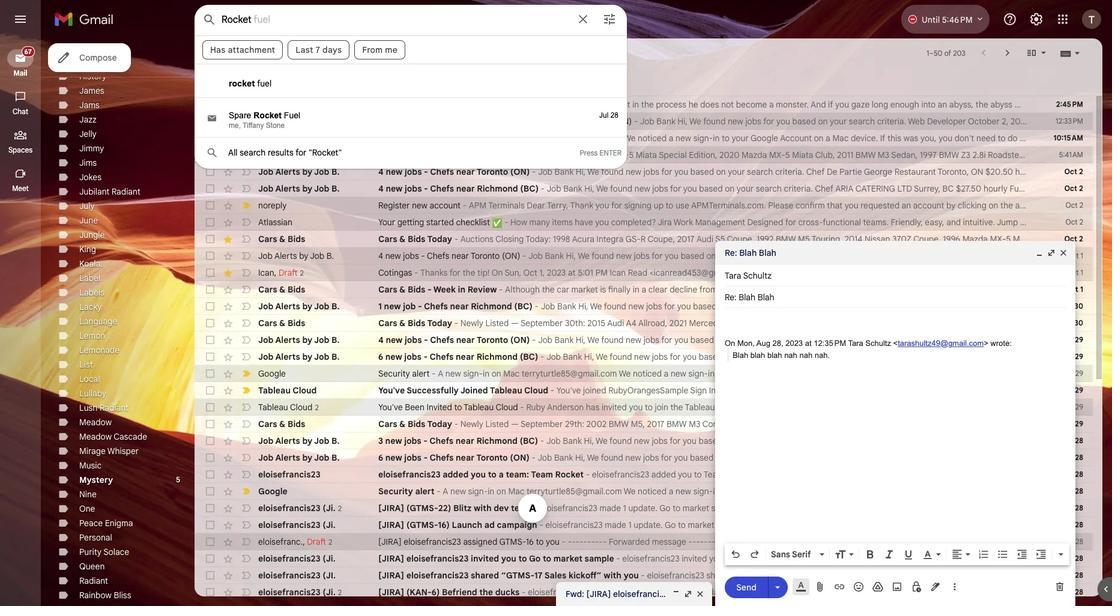 Task type: vqa. For each thing, say whether or not it's contained in the screenshot.


Task type: locate. For each thing, give the bounding box(es) containing it.
2 horizontal spatial coupe,
[[914, 234, 941, 244]]

1 horizontal spatial sales
[[802, 570, 823, 581]]

miata
[[636, 150, 657, 160], [792, 150, 814, 160]]

1 horizontal spatial my
[[835, 436, 847, 446]]

1992
[[566, 150, 583, 160], [757, 234, 774, 244]]

below.
[[1070, 200, 1095, 211]]

1 september from the top
[[521, 318, 563, 329]]

row containing ican
[[195, 264, 1113, 281]]

found for job bank hi, we found new jobs for you based on your search criteria. chef basant sweets & restaurant surrey, bc $27.50 hourly full time view all simi
[[604, 301, 627, 312]]

gtms- inside row
[[500, 536, 526, 547]]

time down the 5:41 am
[[1057, 166, 1074, 177]]

3 security from the top
[[378, 486, 413, 497]]

(on) for job bank hi, we found new jobs for you based on your search criteria. sous-chef buca osteria and bar yorkville toronto, on $57500.00 annually full time
[[502, 250, 520, 261]]

all left the rights
[[970, 385, 980, 396]]

0 horizontal spatial ducks
[[495, 587, 520, 598]]

insert emoji ‪(⌘⇧2)‬ image
[[853, 581, 865, 593]]

1 job alerts by job b. from the top
[[258, 116, 334, 127]]

1 horizontal spatial wrote:
[[991, 339, 1012, 348]]

clear search image
[[571, 7, 595, 31]]

1621
[[1048, 385, 1063, 396]]

row containing eloisefranc.
[[195, 533, 1113, 550]]

device. up george
[[851, 133, 878, 144]]

has
[[586, 402, 600, 413]]

1 vertical spatial (gtms-
[[407, 520, 438, 530]]

wrote: inside on mon, aug 28, 2023 at 12:35 pm tara schultz < tarashultz49@gmail.com > wrote: blah blah blah nah nah nah.
[[991, 339, 1012, 348]]

1 horizontal spatial close image
[[1059, 248, 1069, 258]]

0 vertical spatial gtms-
[[500, 536, 526, 547]]

sep for you've successfully joined tableau cloud - you've joined rubyorangessample sign in check out our video tutorials. copyright © 2023 tableau software. all rights reserved. 1621 n 34th st. se
[[1060, 386, 1073, 395]]

1 vertical spatial terryturtle85@gmail.com
[[522, 368, 617, 379]]

0 vertical spatial 2017
[[677, 234, 695, 244]]

1 (ji. from the top
[[323, 502, 336, 513]]

20 row from the top
[[195, 416, 1113, 433]]

1 not important switch from the top
[[240, 115, 252, 127]]

row containing eloisefrancis23
[[195, 466, 1113, 483]]

0 vertical spatial alert
[[415, 133, 435, 144]]

a for sep 28
[[443, 486, 448, 497]]

row containing noreply
[[195, 197, 1113, 214]]

(bc) down although
[[514, 301, 533, 312]]

0 vertical spatial restaurant
[[895, 166, 936, 177]]

[jira]
[[378, 503, 404, 514], [378, 520, 404, 530], [378, 536, 402, 547], [378, 553, 404, 564], [378, 570, 404, 581], [378, 587, 404, 598], [587, 589, 611, 600]]

1 vertical spatial —
[[511, 318, 519, 329]]

by for 13 new jobs - web developers and programmers  near toronto (on) - job bank hi, we found new jobs for you based on your search criteria. web developer october 2, 2023 mesons technolo
[[299, 116, 308, 127]]

you've for you've been invited to tableau cloud
[[378, 402, 403, 413]]

bold ‪(⌘b)‬ image
[[864, 548, 876, 560]]

of right "50"
[[945, 48, 952, 57]]

near for job bank hi, we found new jobs for you based on your search criteria. chef the food dudes inc. toronto, on $19.00 to $30.00 hourly (to be negotiated
[[456, 452, 475, 463]]

oct for job bank hi, we found new jobs for you based on your search criteria. sous-chef buca osteria and bar yorkville toronto, on $57500.00 annually full time
[[1067, 251, 1079, 260]]

tiffany
[[243, 121, 264, 130]]

restaurant for george
[[895, 166, 936, 177]]

oct 1 for time
[[1067, 251, 1084, 260]]

draft
[[279, 267, 298, 278], [307, 536, 326, 547]]

hi, for job bank hi, we found new jobs for you based on your search criteria. chef the food dudes inc. toronto, on $19.00 to $30.00 hourly (to be negotiated
[[576, 452, 585, 463]]

29 for you've successfully joined tableau cloud - you've joined rubyorangessample sign in check out our video tutorials. copyright © 2023 tableau software. all rights reserved. 1621 n 34th st. se
[[1075, 386, 1084, 395]]

noticed
[[638, 133, 667, 144], [633, 368, 662, 379], [638, 486, 667, 497]]

Search in mail search field
[[195, 5, 627, 169]]

do up 'roadster,'
[[1008, 133, 1018, 144]]

sep 29
[[1060, 335, 1084, 344], [1060, 352, 1084, 361], [1061, 369, 1084, 378], [1060, 386, 1084, 395], [1061, 402, 1084, 411], [1060, 419, 1084, 428]]

ad up (jira)
[[814, 520, 824, 530]]

today for newly listed — september 29th: 2002 bmw m5, 2017 bmw m3 competition package, 2006 bmw m3 convertible, 2006 bmw 330ci zhp convertible, 2011 bmw m3 convert
[[427, 419, 452, 430]]

1 vertical spatial 30
[[1075, 318, 1084, 327]]

sep for security alert - a new sign-in on mac terryturtle85@gmail.com we noticed a new sign-in to your google account on a mac device. if this was you, you don't need to do anything. if not, we'll help
[[1060, 487, 1074, 496]]

2 security from the top
[[378, 368, 410, 379]]

days
[[323, 44, 342, 55]]

29 for 4 new jobs - chefs near toronto (on) - job bank hi, we found new jobs for you based on your search criteria. chef de partie p&m restaurant toronto, on $20.00 hourly sous-chef patois res
[[1075, 335, 1084, 344]]

[jira] for [jira] eloisefrancis23 shared "gtms-17 sales kickoff" with you - eloisefrancis23 shared an issue with you sales kickoff view issue get jira notifications on your phone! download the jira clo
[[378, 570, 404, 581]]

september for 29th:
[[521, 419, 563, 430]]

2006 down inform
[[895, 419, 916, 430]]

(bc) for 3 new jobs - chefs near richmond (bc)
[[520, 436, 538, 446]]

1 vertical spatial de
[[1065, 183, 1075, 194]]

lush
[[79, 402, 98, 413]]

0 vertical spatial rocket
[[254, 111, 282, 120]]

2011
[[837, 150, 854, 160], [992, 318, 1009, 329], [1031, 419, 1047, 430]]

0 vertical spatial was
[[904, 133, 919, 144]]

new
[[388, 116, 404, 127], [728, 116, 744, 127], [451, 133, 466, 144], [676, 133, 691, 144], [386, 166, 403, 177], [626, 166, 642, 177], [386, 183, 403, 194], [635, 183, 650, 194], [412, 200, 428, 211], [385, 250, 401, 261], [616, 250, 632, 261], [384, 301, 401, 312], [629, 301, 644, 312], [386, 335, 403, 345], [626, 335, 642, 345], [386, 351, 402, 362], [634, 351, 650, 362], [446, 368, 461, 379], [671, 368, 687, 379], [385, 436, 402, 446], [634, 436, 650, 446], [386, 452, 402, 463], [626, 452, 641, 463], [987, 469, 1003, 480], [451, 486, 466, 497], [676, 486, 691, 497]]

7 job alerts by job b. from the top
[[258, 351, 340, 362]]

be
[[1063, 452, 1073, 463]]

nine
[[79, 489, 97, 500]]

1 blitz from the left
[[454, 503, 472, 514]]

1 vertical spatial schultz
[[866, 339, 891, 348]]

1 horizontal spatial team
[[832, 503, 851, 514]]

list box
[[195, 68, 627, 159]]

6 new jobs - chefs near richmond (bc) - job bank hi, we found new jobs for you based on your search criteria. chef aburi market west vancouver, bc $27.50 hourly full time chef executive t
[[378, 351, 1113, 362]]

1 vertical spatial sep 30
[[1059, 318, 1084, 327]]

alerts for 6 new jobs - chefs near toronto (on) - job bank hi, we found new jobs for you based on your search criteria. chef the food dudes inc. toronto, on $19.00 to $30.00 hourly (to be negotiated
[[275, 452, 300, 463]]

sep 29 up n
[[1061, 369, 1084, 378]]

hi, up the 30th:
[[579, 301, 589, 312]]

joined
[[461, 385, 488, 396]]

0 vertical spatial work
[[674, 217, 693, 228]]

11 row from the top
[[195, 264, 1113, 281]]

1 vertical spatial restaurant
[[896, 301, 937, 312]]

sep 29 for security alert - a new sign-in on mac terryturtle85@gmail.com we noticed a new sign-in to your google account on a mac device. if this was you, you don't need to do anything. if not, we'll help 
[[1061, 369, 1084, 378]]

[jira] for [jira] eloisefrancis23 assigned gtms-16 to you - ---------- forwarded message --------- from: eloisefrancis23 (jira) <jira@terryturtle85.atlassian.net> date: thu, sep 28, 2023 at 2:09 pm subje
[[378, 536, 402, 547]]

6 job alerts by job b. from the top
[[258, 335, 340, 345]]

1 vertical spatial sample/gtms-
[[717, 520, 773, 530]]

rubyorangessample.
[[735, 402, 817, 413]]

(jira)
[[809, 536, 829, 547]]

tableau up inform
[[900, 385, 930, 396]]

cars & bids for cars & bids today - newly listed — september 30th: 2015 audi a4 allroad, 2021 mercedes-amg g63, 2023 lamborghini huracan sto, 2016 volkswagen gti se, 2011 audi s4, 1983 porsche 928 s
[[258, 318, 305, 329]]

0 horizontal spatial mazda
[[586, 150, 611, 160]]

restaurant up 'ltd'
[[895, 166, 936, 177]]

mazda
[[586, 150, 611, 160], [742, 150, 767, 160], [963, 234, 988, 244]]

2 cars & bids from the top
[[258, 234, 305, 244]]

1 (gtms- from the top
[[407, 503, 438, 514]]

2021
[[670, 318, 687, 329]]

3rd:
[[549, 150, 564, 160]]

2017 down use
[[677, 234, 695, 244]]

management
[[695, 217, 745, 228], [932, 553, 982, 564]]

gmail image
[[54, 7, 120, 31]]

0 horizontal spatial ,
[[274, 267, 277, 278]]

2 inside the tableau cloud 2
[[315, 403, 319, 412]]

go up message
[[665, 520, 676, 530]]

s5
[[716, 234, 725, 244]]

3 job alerts by job b. from the top
[[258, 183, 340, 194]]

hi, down press
[[576, 166, 586, 177]]

0 vertical spatial sous-
[[797, 250, 819, 261]]

more send options image
[[772, 581, 784, 593]]

on
[[971, 166, 984, 177], [988, 250, 1000, 261], [961, 335, 973, 345], [940, 452, 952, 463]]

navigation
[[0, 38, 42, 606]]

main content containing primary
[[195, 38, 1113, 606]]

a up [jira] (gtms-22) blitz with dev team - eloisefrancis23 made 1 update. go to market sample/gtms-22 blitz with dev team ‌ ‌ ‌ ‌ ‌ ‌ ‌ ‌ ‌ ‌ ‌ ‌ ‌ ‌ ‌ ‌ ‌ ‌ ‌ ‌ ‌ ‌ ‌ ‌ ‌ ‌ ‌ ‌ ‌ ‌ ‌ ‌ ‌ ‌ ‌ ‌ ‌ ‌ ‌ ‌ ‌ ‌ ‌ ‌ ‌ ‌ ‌ ‌ ‌ ‌ ‌ ‌ ‌ ‌ ‌ ‌ ‌ ‌ ‌ ‌ ‌
[[669, 486, 674, 497]]

2 vertical spatial this
[[888, 486, 902, 497]]

4 4 from the top
[[378, 335, 384, 345]]

2 (gtms- from the top
[[407, 520, 438, 530]]

4 cars & bids from the top
[[258, 318, 305, 329]]

miata,
[[1013, 234, 1037, 244]]

partie
[[840, 166, 862, 177], [1077, 183, 1100, 194], [840, 335, 862, 345]]

umlaut
[[282, 99, 312, 110]]

rubyorangessample
[[609, 385, 689, 396]]

radiant link
[[79, 575, 108, 586]]

mac
[[508, 133, 525, 144], [833, 133, 849, 144], [504, 368, 520, 379], [828, 368, 844, 379], [508, 486, 525, 497], [833, 486, 849, 497]]

1 vertical spatial on
[[725, 339, 735, 348]]

terryturtle85@gmail.com up press
[[527, 133, 622, 144]]

1997
[[920, 150, 937, 160]]

criteria. for ltd
[[784, 183, 813, 194]]

advanced search options image
[[598, 7, 622, 31]]

done,
[[1091, 217, 1112, 228]]

1 web from the left
[[430, 116, 447, 127]]

purity
[[79, 547, 102, 557]]

4 job alerts by job b. from the top
[[258, 250, 334, 261]]

oct 2 down idea on the top right of page
[[1065, 234, 1084, 243]]

near for job bank hi, we found new jobs for you based on your search criteria. chef basant sweets & restaurant surrey, bc $27.50 hourly full time view all simi
[[450, 301, 469, 312]]

1 ad from the left
[[485, 520, 495, 530]]

anything. for sep 29
[[1015, 368, 1051, 379]]

local link
[[79, 374, 100, 384]]

2 vertical spatial radiant
[[79, 575, 108, 586]]

3 cars & bids from the top
[[258, 284, 305, 295]]

insert photo image
[[891, 581, 903, 593]]

1 vertical spatial this
[[883, 368, 897, 379]]

0 horizontal spatial mx-
[[613, 150, 629, 160]]

cars & bids for cars & bids today - auctions closing today: 1998 acura integra gs-r coupe, 2017 audi s5 coupe, 1992 bmw m5 touring, 2014 nissan 370z coupe, 1996 mazda mx-5 miata, cars & bids sell a c
[[258, 234, 305, 244]]

that up 'functional'
[[827, 200, 843, 211]]

2 today from the top
[[427, 318, 452, 329]]

, up eloisefrancis23 (ji.
[[303, 536, 305, 547]]

2 miata from the left
[[792, 150, 814, 160]]

oct up idea on the top right of page
[[1066, 201, 1078, 210]]

forests,
[[1032, 267, 1061, 278]]

restaurant down 2016
[[885, 335, 926, 345]]

some
[[953, 284, 974, 295]]

with up created
[[604, 570, 622, 581]]

one
[[79, 503, 95, 514]]

job alerts by job b. for 4 new jobs - chefs near toronto (on) - job bank hi, we found new jobs for you based on your search criteria. sous-chef buca osteria and bar yorkville toronto, on $57500.00 annually full time
[[258, 250, 334, 261]]

3
[[378, 436, 383, 446]]

0 vertical spatial view
[[1069, 301, 1086, 312]]

google down stone
[[258, 133, 288, 144]]

0 horizontal spatial 2011
[[837, 150, 854, 160]]

today down week
[[427, 318, 452, 329]]

(bc) for 4 new jobs - chefs near richmond (bc)
[[520, 183, 539, 194]]

sep for 3 new jobs - chefs near richmond (bc) - job bank hi, we found new jobs for you based on your search criteria. chef my shanti surrey, bc $20.00 hourly full time chef the flying pig vancouv
[[1060, 436, 1074, 445]]

29 down patois
[[1075, 352, 1084, 361]]

1 vertical spatial $20.00
[[917, 436, 945, 446]]

1 horizontal spatial invited
[[602, 402, 627, 413]]

1 horizontal spatial cotingas
[[820, 267, 854, 278]]

$27.50 for surrey,
[[956, 183, 982, 194]]

this down west in the bottom of the page
[[883, 368, 897, 379]]

toronto up team: on the bottom left
[[476, 452, 508, 463]]

join
[[655, 402, 669, 413]]

2 eloisefrancis23 (ji. 2 from the top
[[258, 587, 342, 597]]

jimmy
[[79, 143, 104, 154]]

today
[[427, 234, 452, 244], [427, 318, 452, 329], [427, 419, 452, 430]]

sans serif
[[771, 549, 811, 560]]

into
[[922, 99, 936, 110], [1070, 99, 1085, 110]]

on
[[492, 267, 503, 278], [725, 339, 735, 348]]

this down collaborate
[[888, 486, 902, 497]]

sample up kickoff"
[[585, 553, 614, 564]]

eloisefranc. , draft 2
[[258, 536, 332, 547]]

2 blitz from the left
[[779, 503, 796, 514]]

2 inside ican , draft 2
[[300, 268, 304, 277]]

hi, for job bank hi, we found new jobs for you based on your search criteria. chef basant sweets & restaurant surrey, bc $27.50 hourly full time view all simi
[[579, 301, 589, 312]]

5 cars & bids from the top
[[258, 419, 305, 430]]

promotions tab
[[356, 76, 368, 88]]

0 vertical spatial tara
[[725, 270, 742, 281]]

0 horizontal spatial schultz
[[743, 270, 772, 281]]

0 horizontal spatial tara
[[725, 270, 742, 281]]

1 gaze from the left
[[852, 99, 870, 110]]

richmond up terminals
[[477, 183, 518, 194]]

eloisefrancis23 (ji. for [jira] (gtms-16) launch ad campaign
[[258, 520, 336, 530]]

b. for 3 new jobs - chefs near richmond (bc) - job bank hi, we found new jobs for you based on your search criteria. chef my shanti surrey, bc $20.00 hourly full time chef the flying pig vancouv
[[332, 436, 340, 446]]

1 vertical spatial was
[[899, 368, 914, 379]]

2023 right g63,
[[772, 318, 791, 329]]

0 vertical spatial from
[[1042, 217, 1060, 228]]

search in mail image
[[199, 9, 220, 31]]

[jira] for [jira] eloisefrancis23 invited you to go to market sample - eloisefrancis23 invited you to go to market sample join the project use jira work management to... collaborate, align, and deliver
[[378, 553, 404, 564]]

based for west
[[699, 351, 723, 362]]

don't for sep 28
[[955, 486, 975, 497]]

found down m5,
[[610, 436, 632, 446]]

2 4 from the top
[[378, 183, 384, 194]]

hourly down 2022
[[1016, 166, 1040, 177]]

27 row from the top
[[195, 533, 1113, 550]]

close image right minimize image on the right of the page
[[1059, 248, 1069, 258]]

whoever fights monsters should see to it that in the process he does not become a monster. and if you gaze long enough into an abyss, the abyss will gaze back into you.
[[457, 99, 1103, 110]]

0 horizontal spatial team
[[531, 469, 553, 480]]

near for job bank hi, we found new jobs for you based on your search criteria. chef de partie george restaurant toronto, on $20.50 hourly full time chef shah
[[456, 166, 475, 177]]

‌
[[854, 503, 854, 514], [856, 503, 856, 514], [858, 503, 858, 514], [860, 503, 860, 514], [862, 503, 862, 514], [864, 503, 864, 514], [867, 503, 867, 514], [869, 503, 869, 514], [871, 503, 871, 514], [873, 503, 873, 514], [875, 503, 875, 514], [877, 503, 877, 514], [879, 503, 879, 514], [882, 503, 882, 514], [884, 503, 884, 514], [886, 503, 886, 514], [888, 503, 888, 514], [890, 503, 890, 514], [892, 503, 892, 514], [895, 503, 895, 514], [897, 503, 897, 514], [899, 503, 899, 514], [901, 503, 901, 514], [903, 503, 903, 514], [905, 503, 905, 514], [907, 503, 907, 514], [910, 503, 910, 514], [912, 503, 912, 514], [914, 503, 914, 514], [916, 503, 916, 514], [918, 503, 918, 514], [920, 503, 920, 514], [922, 503, 923, 514], [925, 503, 925, 514], [927, 503, 927, 514], [929, 503, 929, 514], [931, 503, 931, 514], [933, 503, 933, 514], [935, 503, 935, 514], [938, 503, 938, 514], [940, 503, 940, 514], [942, 503, 942, 514], [944, 503, 944, 514], [946, 503, 946, 514], [948, 503, 948, 514], [950, 503, 950, 514], [953, 503, 953, 514], [955, 503, 955, 514], [957, 503, 957, 514], [959, 503, 959, 514], [961, 503, 961, 514], [963, 503, 963, 514], [966, 503, 966, 514], [968, 503, 968, 514], [970, 503, 970, 514], [972, 503, 972, 514], [974, 503, 974, 514], [976, 503, 976, 514], [978, 503, 978, 514], [981, 503, 981, 514], [983, 503, 983, 514], [865, 520, 865, 530], [868, 520, 868, 530], [870, 520, 870, 530], [872, 520, 872, 530], [874, 520, 874, 530], [876, 520, 876, 530], [878, 520, 878, 530], [881, 520, 881, 530], [883, 520, 883, 530], [885, 520, 885, 530], [887, 520, 887, 530], [889, 520, 889, 530], [891, 520, 891, 530], [893, 520, 893, 530], [896, 520, 896, 530], [898, 520, 898, 530], [900, 520, 900, 530], [902, 520, 902, 530], [904, 520, 904, 530], [906, 520, 906, 530], [909, 520, 909, 530], [911, 520, 911, 530], [913, 520, 913, 530], [915, 520, 915, 530], [917, 520, 917, 530], [919, 520, 919, 530], [921, 520, 921, 530], [924, 520, 924, 530], [926, 520, 926, 530], [928, 520, 928, 530], [930, 520, 930, 530], [932, 520, 932, 530], [934, 520, 934, 530], [937, 520, 937, 530], [939, 520, 939, 530], [941, 520, 941, 530], [943, 520, 943, 530], [945, 520, 945, 530], [947, 520, 947, 530], [949, 520, 949, 530], [952, 520, 952, 530], [954, 520, 954, 530], [956, 520, 956, 530], [958, 520, 958, 530], [960, 520, 960, 530], [962, 520, 962, 530], [964, 520, 965, 530], [967, 520, 967, 530], [969, 520, 969, 530], [971, 520, 971, 530], [973, 520, 973, 530], [975, 520, 975, 530], [977, 520, 977, 530], [980, 520, 980, 530], [982, 520, 982, 530], [984, 520, 984, 530], [986, 520, 986, 530], [988, 520, 988, 530], [990, 520, 990, 530], [992, 520, 992, 530], [995, 520, 995, 530], [997, 520, 997, 530], [911, 587, 911, 598], [913, 587, 913, 598], [915, 587, 915, 598], [917, 587, 917, 598], [920, 587, 920, 598], [922, 587, 922, 598], [924, 587, 924, 598], [926, 587, 926, 598], [928, 587, 928, 598], [930, 587, 930, 598], [932, 587, 932, 598], [935, 587, 935, 598], [937, 587, 937, 598], [939, 587, 939, 598], [941, 587, 941, 598], [943, 587, 943, 598], [945, 587, 945, 598], [947, 587, 948, 598], [950, 587, 950, 598], [952, 587, 952, 598], [954, 587, 954, 598], [956, 587, 956, 598], [958, 587, 958, 598], [960, 587, 960, 598], [963, 587, 963, 598], [965, 587, 965, 598], [967, 587, 967, 598], [969, 587, 969, 598], [971, 587, 971, 598], [973, 587, 973, 598], [975, 587, 975, 598], [978, 587, 978, 598], [980, 587, 980, 598], [982, 587, 982, 598], [984, 587, 984, 598], [986, 587, 986, 598], [988, 587, 988, 598], [991, 587, 991, 598], [993, 587, 993, 598], [995, 587, 995, 598], [997, 587, 997, 598], [999, 587, 999, 598], [1001, 587, 1001, 598], [1003, 587, 1003, 598], [1006, 587, 1006, 598], [1008, 587, 1008, 598], [1010, 587, 1010, 598], [1012, 587, 1012, 598], [1014, 587, 1014, 598], [1016, 587, 1016, 598], [1019, 587, 1019, 598], [1021, 587, 1021, 598], [1023, 587, 1023, 598]]

in
[[633, 99, 639, 110], [488, 133, 495, 144], [713, 133, 720, 144], [1021, 217, 1027, 228], [930, 267, 937, 278], [458, 284, 466, 295], [633, 284, 640, 295], [483, 368, 490, 379], [708, 368, 715, 379], [488, 486, 495, 497], [713, 486, 720, 497]]

jira
[[658, 217, 672, 228], [894, 553, 908, 564], [909, 570, 923, 581], [1089, 570, 1103, 581]]

0 vertical spatial september
[[521, 318, 563, 329]]

19 row from the top
[[195, 399, 1113, 416]]

indent more ‪(⌘])‬ image
[[1036, 548, 1048, 560]]

search for job bank hi, we found new jobs for you based on your search criteria. chef aburi market west vancouver, bc $27.50 hourly full time chef executive t
[[756, 351, 782, 362]]

partie for $20.00
[[840, 335, 862, 345]]

[jira] for [jira] (gtms-16) launch ad campaign - eloisefrancis23 made 1 update. go to market sample/gtms-16 launch ad campaign ‌ ‌ ‌ ‌ ‌ ‌ ‌ ‌ ‌ ‌ ‌ ‌ ‌ ‌ ‌ ‌ ‌ ‌ ‌ ‌ ‌ ‌ ‌ ‌ ‌ ‌ ‌ ‌ ‌ ‌ ‌ ‌ ‌ ‌ ‌ ‌ ‌ ‌ ‌ ‌ ‌ ‌ ‌ ‌ ‌ ‌ ‌ ‌ ‌ ‌ ‌ ‌ ‌ ‌ ‌ ‌ ‌ ‌ ‌ ‌ ‌ ‌
[[378, 520, 404, 530]]

bc up the inc.
[[903, 436, 914, 446]]

time up 1983 at the bottom of page
[[1050, 301, 1067, 312]]

you, down members
[[921, 486, 937, 497]]

0 vertical spatial update.
[[629, 503, 658, 514]]

you, for sep 29
[[916, 368, 932, 379]]

allroad,
[[639, 318, 668, 329]]

2 ducks from the left
[[886, 587, 909, 598]]

meadow down lush
[[79, 417, 112, 428]]

toronto, for $20.50
[[938, 166, 969, 177]]

1 vertical spatial today
[[427, 318, 452, 329]]

at inside on mon, aug 28, 2023 at 12:35 pm tara schultz < tarashultz49@gmail.com > wrote: blah blah blah nah nah nah.
[[805, 339, 812, 348]]

sep 28 for eloisefrancis23 created an issue and made 2 updates. my kanban project/kan-6 befriend the ducks ‌ ‌ ‌ ‌ ‌ ‌ ‌ ‌ ‌ ‌ ‌ ‌ ‌ ‌ ‌ ‌ ‌ ‌ ‌ ‌ ‌ ‌ ‌ ‌ ‌ ‌ ‌ ‌ ‌ ‌ ‌ ‌ ‌ ‌ ‌ ‌ ‌ ‌ ‌ ‌ ‌ ‌ ‌ ‌ ‌ ‌ ‌ ‌ ‌ ‌ ‌ ‌ ‌
[[1060, 587, 1084, 597]]

, for eloisefranc.
[[303, 536, 305, 547]]

of down $19.00
[[958, 469, 966, 480]]

wrote: inside row
[[755, 267, 778, 278]]

15 row from the top
[[195, 332, 1113, 348]]

chefs for 4 new jobs - chefs near toronto (on) - job bank hi, we found new jobs for you based on your search criteria. chef de partie p&m restaurant toronto, on $20.00 hourly sous-chef patois res
[[430, 335, 454, 345]]

— down although
[[511, 318, 519, 329]]

— for newly listed — september 29th: 2002 bmw m5, 2017 bmw m3 competition package, 2006 bmw m3 convertible, 2006 bmw 330ci zhp convertible, 2011 bmw m3 convert
[[511, 419, 519, 430]]

6 row from the top
[[195, 180, 1113, 197]]

0 horizontal spatial 1992
[[566, 150, 583, 160]]

4 for 4 new jobs - chefs near toronto (on) - job bank hi, we found new jobs for you based on your search criteria. sous-chef buca osteria and bar yorkville toronto, on $57500.00 annually full time
[[378, 250, 383, 261]]

2006
[[789, 419, 809, 430], [895, 419, 916, 430]]

1 horizontal spatial coupe,
[[727, 234, 755, 244]]

5:01
[[578, 267, 594, 278]]

lemon link
[[79, 330, 105, 341]]

29 row from the top
[[195, 567, 1113, 584]]

heading inside primary tab list
[[356, 76, 368, 88]]

cars & bids
[[258, 150, 302, 160], [258, 234, 305, 244], [258, 284, 305, 295], [258, 318, 305, 329], [258, 419, 305, 430]]

label link
[[79, 273, 100, 284]]

0 vertical spatial that
[[615, 99, 630, 110]]

3 4 from the top
[[378, 250, 383, 261]]

2 job alerts by job b. from the top
[[258, 166, 340, 177]]

0 vertical spatial radiant
[[112, 186, 140, 197]]

1 security from the top
[[378, 133, 413, 144]]

wrote: right >
[[991, 339, 1012, 348]]

2023 up indent more ‪(⌘])‬ image
[[1031, 536, 1050, 547]]

alerts for 3 new jobs - chefs near richmond (bc) - job bank hi, we found new jobs for you based on your search criteria. chef my shanti surrey, bc $20.00 hourly full time chef the flying pig vancouv
[[275, 436, 300, 446]]

2 account from the left
[[914, 200, 945, 211]]

bank for job bank hi, we found new jobs for you based on your search criteria. chef basant sweets & restaurant surrey, bc $27.50 hourly full time view all simi
[[557, 301, 576, 312]]

account up newly listed — october 3rd: 1992 mazda mx-5 miata special edition, 2020 mazda mx-5 miata club, 2011 bmw m3 sedan, 1997 bmw z3 2.8i roadster, 2022 audi rs5 sportba
[[780, 133, 812, 144]]

king
[[79, 244, 96, 255]]

terryturtle85@gmail.com up joined
[[522, 368, 617, 379]]

hourly down the sales
[[1009, 301, 1033, 312]]

coupe, down easy,
[[914, 234, 941, 244]]

eloisefrancis23 (ji. up eloisefrancis23 (ji.
[[258, 553, 336, 564]]

(on) up team: on the bottom left
[[510, 452, 530, 463]]

2 vertical spatial at
[[1052, 536, 1059, 547]]

eloisefrancis23 (ji. 2 for [jira] (kan-6) befriend the ducks - eloisefrancis23 created an issue and made 2 updates. my kanban project/kan-6 befriend the ducks ‌ ‌ ‌ ‌ ‌ ‌ ‌ ‌ ‌ ‌ ‌ ‌ ‌ ‌ ‌ ‌ ‌ ‌ ‌ ‌ ‌ ‌ ‌ ‌ ‌ ‌ ‌ ‌ ‌ ‌ ‌ ‌ ‌ ‌ ‌ ‌ ‌ ‌ ‌ ‌ ‌ ‌ ‌ ‌ ‌ ‌ ‌ ‌ ‌ ‌ ‌ ‌ ‌
[[258, 587, 342, 597]]

sep for [jira] (gtms-22) blitz with dev team - eloisefrancis23 made 1 update. go to market sample/gtms-22 blitz with dev team ‌ ‌ ‌ ‌ ‌ ‌ ‌ ‌ ‌ ‌ ‌ ‌ ‌ ‌ ‌ ‌ ‌ ‌ ‌ ‌ ‌ ‌ ‌ ‌ ‌ ‌ ‌ ‌ ‌ ‌ ‌ ‌ ‌ ‌ ‌ ‌ ‌ ‌ ‌ ‌ ‌ ‌ ‌ ‌ ‌ ‌ ‌ ‌ ‌ ‌ ‌ ‌ ‌ ‌ ‌ ‌ ‌ ‌ ‌ ‌ ‌
[[1060, 503, 1074, 512]]

issue down use
[[872, 570, 892, 581]]

close image
[[1059, 248, 1069, 258], [696, 589, 705, 599]]

m5
[[798, 234, 810, 244]]

aburi
[[835, 351, 856, 362]]

radiant for lush radiant
[[100, 402, 128, 413]]

koala
[[79, 258, 100, 269]]

0 vertical spatial close image
[[1059, 248, 1069, 258]]

bmw
[[856, 150, 876, 160], [939, 150, 959, 160], [776, 234, 796, 244], [609, 419, 629, 430], [667, 419, 687, 430], [811, 419, 831, 430], [918, 419, 938, 430], [1049, 419, 1069, 430]]

list box containing rocket
[[195, 68, 627, 159]]

b. for 4 new jobs - chefs near toronto (on) - job bank hi, we found new jobs for you based on your search criteria. sous-chef buca osteria and bar yorkville toronto, on $57500.00 annually full time
[[327, 250, 334, 261]]

1 4 from the top
[[378, 166, 384, 177]]

None checkbox
[[204, 183, 216, 195], [204, 199, 216, 211], [204, 216, 216, 228], [204, 250, 216, 262], [204, 284, 216, 296], [204, 317, 216, 329], [204, 334, 216, 346], [204, 401, 216, 413], [204, 418, 216, 430], [204, 435, 216, 447], [204, 452, 216, 464], [204, 485, 216, 497], [204, 569, 216, 581], [204, 183, 216, 195], [204, 199, 216, 211], [204, 216, 216, 228], [204, 250, 216, 262], [204, 284, 216, 296], [204, 317, 216, 329], [204, 334, 216, 346], [204, 401, 216, 413], [204, 418, 216, 430], [204, 435, 216, 447], [204, 452, 216, 464], [204, 485, 216, 497], [204, 569, 216, 581]]

9 job alerts by job b. from the top
[[258, 452, 340, 463]]

tara up aburi at the right bottom
[[848, 339, 864, 348]]

0 horizontal spatial blah
[[751, 351, 766, 360]]

2 blah from the left
[[768, 351, 782, 360]]

0 vertical spatial of
[[945, 48, 952, 57]]

jungle link
[[79, 229, 105, 240]]

0 vertical spatial (gtms-
[[407, 503, 438, 514]]

0 vertical spatial eloisefrancis23 (ji.
[[258, 520, 336, 530]]

0 vertical spatial draft
[[279, 267, 298, 278]]

bank for job bank hi, we found new jobs for you based on your search criteria. chef aria catering ltd surrey, bc $27.50 hourly full time chef de partie gre
[[564, 183, 583, 194]]

14 row from the top
[[195, 315, 1113, 332]]

sep 28 for a new sign-in on mac terryturtle85@gmail.com we noticed a new sign-in to your google account on a mac device. if this was you, you don't need to do anything. if not, we'll help
[[1060, 487, 1084, 496]]

based for surrey,
[[699, 436, 723, 446]]

(to
[[1050, 452, 1061, 463]]

bank for job bank hi, we found new jobs for you based on your search criteria. chef aburi market west vancouver, bc $27.50 hourly full time chef executive t
[[563, 351, 582, 362]]

not important switch
[[240, 115, 252, 127], [240, 149, 252, 161]]

1 horizontal spatial campaign
[[826, 520, 863, 530]]

28, inside on mon, aug 28, 2023 at 12:35 pm tara schultz < tarashultz49@gmail.com > wrote: blah blah blah nah nah nah.
[[773, 339, 784, 348]]

heading
[[356, 76, 368, 88]]

sep for you've been invited to tableau cloud - ruby anderson has invited you to join the tableau site, rubyorangessample. interact with data to inform your decisions. customize data visualizations to a
[[1061, 402, 1074, 411]]

gaze right the will
[[1029, 99, 1048, 110]]

do for sep 28
[[1008, 486, 1018, 497]]

2 vertical spatial today
[[427, 419, 452, 430]]

tarashultz49@gmail.com link
[[898, 339, 984, 348]]

sample/gtms- down the rocket.
[[712, 503, 768, 514]]

1 vertical spatial partie
[[1077, 183, 1100, 194]]

pop out image
[[1047, 248, 1057, 258], [684, 589, 693, 599]]

1 ducks from the left
[[495, 587, 520, 598]]

need for sep 29
[[972, 368, 991, 379]]

1 vertical spatial eloisefrancis23 (ji. 2
[[258, 587, 342, 597]]

2 launch from the left
[[783, 520, 812, 530]]

search for job bank hi, we found new jobs for you based on your search criteria. chef de partie p&m restaurant toronto, on $20.00 hourly sous-chef patois res
[[747, 335, 773, 345]]

account down now
[[780, 486, 812, 497]]

sample left join
[[787, 553, 814, 564]]

promotions image
[[356, 76, 368, 88]]

a right become
[[769, 99, 774, 110]]

noticed up rubyorangessample at the bottom of the page
[[633, 368, 662, 379]]

minimize image
[[1035, 248, 1045, 258]]

1 eloisefrancis23 (ji. from the top
[[258, 520, 336, 530]]

on down 2.8i
[[971, 166, 984, 177]]

launch up (jira)
[[783, 520, 812, 530]]

1 coupe, from the left
[[648, 234, 675, 244]]

technolo
[[1068, 116, 1113, 127]]

on left the mon,
[[725, 339, 735, 348]]

sep for 4 new jobs - chefs near toronto (on) - job bank hi, we found new jobs for you based on your search criteria. chef de partie p&m restaurant toronto, on $20.00 hourly sous-chef patois res
[[1060, 335, 1073, 344]]

(gtms- for 22)
[[407, 503, 438, 514]]

1 horizontal spatial of
[[958, 469, 966, 480]]

29 for 6 new jobs - chefs near richmond (bc) - job bank hi, we found new jobs for you based on your search criteria. chef aburi market west vancouver, bc $27.50 hourly full time chef executive t
[[1075, 352, 1084, 361]]

richmond down review
[[471, 301, 512, 312]]

inc.
[[891, 452, 905, 463]]

toggle confidential mode image
[[911, 581, 923, 593]]

hi, down the process
[[678, 116, 688, 127]]

2.8i
[[973, 150, 986, 160]]

oct for auctions closing today: 1998 acura integra gs-r coupe, 2017 audi s5 coupe, 1992 bmw m5 touring, 2014 nissan 370z coupe, 1996 mazda mx-5 miata, cars & bids sell a c
[[1065, 234, 1078, 243]]

found for job bank hi, we found new jobs for you based on your search criteria. chef the food dudes inc. toronto, on $19.00 to $30.00 hourly (to be negotiated
[[601, 452, 623, 463]]

schultz inside on mon, aug 28, 2023 at 12:35 pm tara schultz < tarashultz49@gmail.com > wrote: blah blah blah nah nah nah.
[[866, 339, 891, 348]]

25 row from the top
[[195, 500, 1093, 517]]

row
[[195, 96, 1103, 113], [195, 113, 1113, 130], [195, 130, 1113, 147], [195, 147, 1113, 163], [195, 163, 1113, 180], [195, 180, 1113, 197], [195, 197, 1113, 214], [195, 214, 1113, 231], [195, 231, 1113, 247], [195, 247, 1113, 264], [195, 264, 1113, 281], [195, 281, 1113, 298], [195, 298, 1113, 315], [195, 315, 1113, 332], [195, 332, 1113, 348], [195, 348, 1113, 365], [195, 365, 1113, 382], [195, 382, 1113, 399], [195, 399, 1113, 416], [195, 416, 1113, 433], [195, 433, 1113, 449], [195, 449, 1113, 466], [195, 466, 1113, 483], [195, 483, 1113, 500], [195, 500, 1093, 517], [195, 517, 1093, 533], [195, 533, 1113, 550], [195, 550, 1113, 567], [195, 567, 1113, 584], [195, 584, 1093, 601]]

chat heading
[[0, 107, 41, 117]]

oct 2
[[1065, 167, 1084, 176], [1065, 184, 1084, 193], [1066, 201, 1084, 210], [1066, 217, 1084, 226], [1065, 234, 1084, 243]]

befriend down kickoff
[[836, 587, 869, 598]]

2 vertical spatial de
[[827, 335, 838, 345]]

found for job bank hi, we found new jobs for you based on your search criteria. chef de partie p&m restaurant toronto, on $20.00 hourly sous-chef patois res
[[602, 335, 624, 345]]

30 left all
[[1075, 302, 1084, 311]]

anything. up reserved. at the right bottom
[[1015, 368, 1051, 379]]

october left 3rd: on the top
[[516, 150, 547, 160]]

2023 right ©
[[879, 385, 898, 396]]

sample
[[585, 553, 614, 564], [787, 553, 814, 564]]

1 eloisefrancis23 (ji. 2 from the top
[[258, 502, 342, 513]]

fuel
[[284, 111, 300, 120]]

sep 29 down porsche
[[1060, 335, 1084, 344]]

sep 28 for eloisefrancis23 made 1 update. go to market sample/gtms-16 launch ad campaign ‌ ‌ ‌ ‌ ‌ ‌ ‌ ‌ ‌ ‌ ‌ ‌ ‌ ‌ ‌ ‌ ‌ ‌ ‌ ‌ ‌ ‌ ‌ ‌ ‌ ‌ ‌ ‌ ‌ ‌ ‌ ‌ ‌ ‌ ‌ ‌ ‌ ‌ ‌ ‌ ‌ ‌ ‌ ‌ ‌ ‌ ‌ ‌ ‌ ‌ ‌ ‌ ‌ ‌ ‌ ‌ ‌ ‌ ‌ ‌ ‌ ‌
[[1060, 520, 1084, 529]]

need up 2.8i
[[977, 133, 996, 144]]

surrey, right 'ltd'
[[914, 183, 941, 194]]

you've been invited to tableau cloud - ruby anderson has invited you to join the tableau site, rubyorangessample. interact with data to inform your decisions. customize data visualizations to a
[[378, 402, 1113, 413]]

row containing bjord umlaut
[[195, 96, 1103, 113]]

0 vertical spatial 6
[[378, 351, 383, 362]]

(bc) for 1 new job - chefs near richmond (bc)
[[514, 301, 533, 312]]

terminals
[[488, 200, 525, 211]]

7 row from the top
[[195, 197, 1113, 214]]

restaurant for &
[[896, 301, 937, 312]]

1 horizontal spatial draft
[[307, 536, 326, 547]]

2 vertical spatial made
[[669, 587, 690, 598]]

2 30 from the top
[[1075, 318, 1084, 327]]

p&m
[[864, 335, 882, 345]]

3 today from the top
[[427, 419, 452, 430]]

numbered list ‪(⌘⇧7)‬ image
[[978, 548, 990, 560]]

28 inside list box
[[611, 111, 619, 120]]

found down integra
[[592, 250, 614, 261]]

8 row from the top
[[195, 214, 1113, 231]]

$20.00 down se,
[[976, 335, 1004, 345]]

t
[[1112, 351, 1113, 362]]

by for 4 new jobs - chefs near richmond (bc) - job bank hi, we found new jobs for you based on your search criteria. chef aria catering ltd surrey, bc $27.50 hourly full time chef de partie gre
[[302, 183, 313, 194]]

1 meadow from the top
[[79, 417, 112, 428]]

based for p&m
[[691, 335, 714, 345]]

was down west in the bottom of the page
[[899, 368, 914, 379]]

0 horizontal spatial gaze
[[852, 99, 870, 110]]

res
[[1100, 335, 1113, 345]]

account for sep 28
[[780, 486, 812, 497]]

device. for sep 28
[[851, 486, 878, 497]]

special
[[659, 150, 687, 160]]

eloisefrancis23 (ji. 2
[[258, 502, 342, 513], [258, 587, 342, 597]]

newly down "developers"
[[455, 150, 478, 160]]

formatting options toolbar
[[725, 544, 1070, 565]]

send
[[737, 582, 757, 593]]

1 horizontal spatial gtms-
[[713, 589, 740, 600]]

1 vertical spatial not,
[[1060, 368, 1075, 379]]

1 vertical spatial 6
[[378, 452, 383, 463]]

2 horizontal spatial at
[[1052, 536, 1059, 547]]

was
[[904, 133, 919, 144], [899, 368, 914, 379], [904, 486, 919, 497]]

peace enigma link
[[79, 518, 133, 529]]

0 vertical spatial terry,
[[547, 200, 569, 211]]

all inside list box
[[228, 147, 238, 158]]

1 vertical spatial tara
[[848, 339, 864, 348]]

1 vertical spatial security
[[378, 368, 410, 379]]

job alerts by job b. for 13 new jobs - web developers and programmers  near toronto (on) - job bank hi, we found new jobs for you based on your search criteria. web developer october 2, 2023 mesons technolo
[[258, 116, 334, 127]]

2 data from the left
[[1026, 402, 1044, 413]]

terryturtle85@gmail.com
[[527, 133, 622, 144], [522, 368, 617, 379], [527, 486, 622, 497]]

1 miata from the left
[[636, 150, 657, 160]]

tableau up the tableau cloud 2
[[258, 385, 291, 396]]

(gtms-
[[407, 503, 438, 514], [407, 520, 438, 530]]

row containing eloisefrancis23 (ji.
[[195, 567, 1113, 584]]

de up link on the right of the page
[[1065, 183, 1075, 194]]

23 row from the top
[[195, 466, 1113, 483]]

2 not important switch from the top
[[240, 149, 252, 161]]

bulleted list ‪(⌘⇧8)‬ image
[[997, 548, 1009, 560]]

2 sep 30 from the top
[[1059, 318, 1084, 327]]

0 horizontal spatial nah
[[785, 351, 798, 360]]

1 vertical spatial view
[[852, 570, 870, 581]]

0 horizontal spatial close image
[[696, 589, 705, 599]]

stone
[[266, 121, 285, 130]]

2014
[[845, 234, 863, 244]]

b. for 13 new jobs - web developers and programmers  near toronto (on) - job bank hi, we found new jobs for you based on your search criteria. web developer october 2, 2023 mesons technolo
[[327, 116, 334, 127]]

by for 4 new jobs - chefs near toronto (on) - job bank hi, we found new jobs for you based on your search criteria. sous-chef buca osteria and bar yorkville toronto, on $57500.00 annually full time
[[299, 250, 308, 261]]

toronto for job bank hi, we found new jobs for you based on your search criteria. chef the food dudes inc. toronto, on $19.00 to $30.00 hourly (to be negotiated
[[476, 452, 508, 463]]

atlassian
[[258, 217, 293, 228]]

search for job bank hi, we found new jobs for you based on your search criteria. chef de partie george restaurant toronto, on $20.50 hourly full time chef shah
[[747, 166, 773, 177]]

"rocket"
[[309, 147, 342, 158]]

restaurant
[[895, 166, 936, 177], [896, 301, 937, 312], [885, 335, 926, 345]]

october left 2,
[[968, 116, 1000, 127]]

Search in mail text field
[[222, 14, 569, 26]]

1 security alert - a new sign-in on mac terryturtle85@gmail.com we noticed a new sign-in to your google account on a mac device. if this was you, you don't need to do anything. if not, we'll help from the top
[[378, 133, 1113, 144]]

search for job bank hi, we found new jobs for you based on your search criteria. chef my shanti surrey, bc $20.00 hourly full time chef the flying pig vancouv
[[756, 436, 782, 446]]

you've
[[378, 385, 405, 396], [557, 385, 581, 396], [378, 402, 403, 413]]

don't
[[955, 133, 975, 144], [950, 368, 970, 379], [955, 486, 975, 497]]

1 vertical spatial september
[[521, 419, 563, 430]]

2 eloisefrancis23 (ji. from the top
[[258, 553, 336, 564]]

2 cotingas from the left
[[820, 267, 854, 278]]

with down copyright
[[851, 402, 867, 413]]

2 september from the top
[[521, 419, 563, 430]]

a
[[443, 133, 448, 144], [438, 368, 444, 379], [443, 486, 448, 497]]

italic ‪(⌘i)‬ image
[[884, 548, 896, 560]]

gtms- up ""gtms-"
[[500, 536, 526, 547]]

2 vertical spatial restaurant
[[885, 335, 926, 345]]

coupe, right r
[[648, 234, 675, 244]]

0 vertical spatial my
[[835, 436, 847, 446]]

0 vertical spatial at
[[568, 267, 576, 278]]

oct 1 down including
[[1066, 285, 1084, 294]]

, down atlassian
[[274, 267, 277, 278]]

— up team: on the bottom left
[[511, 419, 519, 430]]

de for $20.50
[[827, 166, 838, 177]]

jul 28, 2023, 9:38 am element
[[599, 111, 619, 120]]

pig
[[1069, 436, 1081, 446]]

data down ©
[[869, 402, 886, 413]]

None checkbox
[[204, 166, 216, 178], [204, 233, 216, 245], [204, 267, 216, 279], [204, 300, 216, 312], [204, 351, 216, 363], [204, 368, 216, 380], [204, 384, 216, 396], [204, 469, 216, 481], [204, 502, 216, 514], [204, 519, 216, 531], [204, 536, 216, 548], [204, 553, 216, 565], [204, 586, 216, 598], [204, 166, 216, 178], [204, 233, 216, 245], [204, 267, 216, 279], [204, 300, 216, 312], [204, 351, 216, 363], [204, 368, 216, 380], [204, 384, 216, 396], [204, 469, 216, 481], [204, 502, 216, 514], [204, 519, 216, 531], [204, 536, 216, 548], [204, 553, 216, 565], [204, 586, 216, 598]]

28, inside row
[[1017, 536, 1029, 547]]

need down $19.00
[[977, 486, 996, 497]]

work down use
[[674, 217, 693, 228]]

b. for 4 new jobs - chefs near toronto (on) - job bank hi, we found new jobs for you based on your search criteria. chef de partie george restaurant toronto, on $20.50 hourly full time chef shah
[[332, 166, 340, 177]]

eloisefrancis23 (ji. 2 down eloisefrancis23 (ji.
[[258, 587, 342, 597]]

alerts for 1 new job - chefs near richmond (bc) - job bank hi, we found new jobs for you based on your search criteria. chef basant sweets & restaurant surrey, bc $27.50 hourly full time view all simi
[[275, 301, 300, 312]]

de up nah.
[[827, 335, 838, 345]]

main content
[[195, 38, 1113, 606]]

1 vertical spatial eloisefrancis23 (ji.
[[258, 553, 336, 564]]

1 vertical spatial made
[[605, 520, 626, 530]]

sep 29 for 4 new jobs - chefs near toronto (on) - job bank hi, we found new jobs for you based on your search criteria. chef de partie p&m restaurant toronto, on $20.00 hourly sous-chef patois res
[[1060, 335, 1084, 344]]

mail
[[13, 68, 27, 77]]

0 vertical spatial 16
[[773, 520, 781, 530]]

2 into from the left
[[1070, 99, 1085, 110]]

0 vertical spatial security
[[378, 133, 413, 144]]



Task type: describe. For each thing, give the bounding box(es) containing it.
0 horizontal spatial that
[[615, 99, 630, 110]]

toronto down 'see'
[[583, 116, 612, 127]]

tara inside on mon, aug 28, 2023 at 12:35 pm tara schultz < tarashultz49@gmail.com > wrote: blah blah blah nah nah nah.
[[848, 339, 864, 348]]

2 inside eloisefranc. , draft 2
[[329, 537, 332, 546]]

bmw down interact
[[811, 419, 831, 430]]

back
[[1050, 99, 1068, 110]]

©
[[872, 385, 877, 396]]

0 vertical spatial october
[[968, 116, 1000, 127]]

1 horizontal spatial sous-
[[1032, 335, 1055, 345]]

2 horizontal spatial mazda
[[963, 234, 988, 244]]

sweets
[[858, 301, 886, 312]]

sep for 6 new jobs - chefs near toronto (on) - job bank hi, we found new jobs for you based on your search criteria. chef the food dudes inc. toronto, on $19.00 to $30.00 hourly (to be negotiated
[[1060, 453, 1074, 462]]

full up the s4,
[[1035, 301, 1048, 312]]

oct for job bank hi, we found new jobs for you based on your search criteria. chef de partie george restaurant toronto, on $20.50 hourly full time chef shah
[[1065, 167, 1078, 176]]

on inside row
[[492, 267, 503, 278]]

subtropical
[[987, 267, 1030, 278]]

0 horizontal spatial management
[[695, 217, 745, 228]]

all inside row
[[970, 385, 980, 396]]

a down 'se'
[[1108, 402, 1113, 413]]

12 row from the top
[[195, 281, 1113, 298]]

0 vertical spatial anything.
[[1020, 133, 1056, 144]]

porsche
[[1063, 318, 1094, 329]]

oct for although the car market is finally in a clear decline from its peak, we notched another good week on cars & bids with some strong sales amid the slow-down. th
[[1066, 285, 1079, 294]]

a down nah.
[[821, 368, 826, 379]]

use
[[676, 200, 689, 211]]

an up friendly,
[[902, 200, 911, 211]]

rocket
[[229, 78, 255, 89]]

oct up slow-
[[1067, 268, 1079, 277]]

cascade
[[114, 431, 147, 442]]

a left c
[[1100, 234, 1105, 244]]

security alert - a new sign-in on mac terryturtle85@gmail.com we noticed a new sign-in to your google account on a mac device. if this was you, you don't need to do anything. if not, we'll help for 28th row from the bottom of the page
[[378, 133, 1113, 144]]

0 vertical spatial help
[[1101, 133, 1113, 144]]

1 launch from the left
[[452, 520, 483, 530]]

chefs for 6 new jobs - chefs near toronto (on) - job bank hi, we found new jobs for you based on your search criteria. chef the food dudes inc. toronto, on $19.00 to $30.00 hourly (to be negotiated
[[430, 452, 454, 463]]

sep for [jira] (gtms-16) launch ad campaign - eloisefrancis23 made 1 update. go to market sample/gtms-16 launch ad campaign ‌ ‌ ‌ ‌ ‌ ‌ ‌ ‌ ‌ ‌ ‌ ‌ ‌ ‌ ‌ ‌ ‌ ‌ ‌ ‌ ‌ ‌ ‌ ‌ ‌ ‌ ‌ ‌ ‌ ‌ ‌ ‌ ‌ ‌ ‌ ‌ ‌ ‌ ‌ ‌ ‌ ‌ ‌ ‌ ‌ ‌ ‌ ‌ ‌ ‌ ‌ ‌ ‌ ‌ ‌ ‌ ‌ ‌ ‌ ‌ ‌ ‌
[[1060, 520, 1074, 529]]

today for auctions closing today: 1998 acura integra gs-r coupe, 2017 audi s5 coupe, 1992 bmw m5 touring, 2014 nissan 370z coupe, 1996 mazda mx-5 miata, cars & bids sell a c
[[427, 234, 452, 244]]

on for $20.50
[[971, 166, 984, 177]]

lacky
[[79, 302, 102, 312]]

on inside on mon, aug 28, 2023 at 12:35 pm tara schultz < tarashultz49@gmail.com > wrote: blah blah blah nah nah nah.
[[725, 339, 735, 348]]

kickoff
[[825, 570, 850, 581]]

your up check
[[727, 368, 744, 379]]

0 vertical spatial you,
[[921, 133, 937, 144]]

insert signature image
[[930, 581, 942, 593]]

your down the rocket.
[[732, 486, 749, 497]]

5 row from the top
[[195, 163, 1113, 180]]

4 row from the top
[[195, 147, 1113, 163]]

rainbow bliss
[[79, 590, 131, 601]]

67
[[24, 47, 32, 56]]

important according to google magic. switch
[[240, 132, 252, 144]]

an up the developer
[[938, 99, 948, 110]]

0 vertical spatial don't
[[955, 133, 975, 144]]

full down sell
[[1082, 250, 1095, 261]]

with down the inc.
[[902, 469, 918, 480]]

navigation containing mail
[[0, 38, 42, 606]]

don't for sep 29
[[950, 368, 970, 379]]

mail heading
[[0, 68, 41, 78]]

and left work
[[1026, 469, 1041, 480]]

0 vertical spatial listed
[[480, 150, 504, 160]]

out
[[745, 385, 757, 396]]

assigned inside row
[[463, 536, 498, 547]]

bc up easy,
[[943, 183, 954, 194]]

0 vertical spatial we'll
[[1082, 133, 1099, 144]]

13 row from the top
[[195, 298, 1113, 315]]

17 row from the top
[[195, 365, 1113, 382]]

10:15 am
[[1054, 133, 1084, 142]]

26 row from the top
[[195, 517, 1093, 533]]

0 vertical spatial do
[[1008, 133, 1018, 144]]

2 sample from the left
[[787, 553, 814, 564]]

your right inform
[[925, 402, 942, 413]]

toronto, up tropical
[[954, 250, 986, 261]]

attach files image
[[815, 581, 827, 593]]

an right created
[[619, 587, 629, 598]]

search down long
[[849, 116, 875, 127]]

and left minimize icon
[[653, 587, 667, 598]]

was for sep 29
[[899, 368, 914, 379]]

2 (ji. from the top
[[323, 520, 336, 530]]

including
[[1063, 267, 1097, 278]]

1 blah from the left
[[751, 351, 766, 360]]

blah inside on mon, aug 28, 2023 at 12:35 pm tara schultz < tarashultz49@gmail.com > wrote: blah blah blah nah nah nah.
[[733, 351, 749, 360]]

chefs for 4 new jobs - chefs near richmond (bc) - job bank hi, we found new jobs for you based on your search criteria. chef aria catering ltd surrey, bc $27.50 hourly full time chef de partie gre
[[430, 183, 454, 194]]

1 nah from the left
[[785, 351, 798, 360]]

m3 up 'pig'
[[1071, 419, 1083, 430]]

2 web from the left
[[908, 116, 925, 127]]

mirage
[[79, 446, 106, 457]]

executive
[[1073, 351, 1110, 362]]

a up special
[[669, 133, 674, 144]]

1 vertical spatial surrey,
[[939, 301, 966, 312]]

aria
[[836, 183, 854, 194]]

eloisefrancis23 (ji.
[[258, 570, 336, 581]]

1 horizontal spatial management
[[932, 553, 982, 564]]

1 vertical spatial oct 1
[[1067, 268, 1084, 277]]

minimize image
[[672, 589, 681, 599]]

1 horizontal spatial the
[[1028, 436, 1042, 446]]

2 horizontal spatial team
[[1005, 469, 1024, 480]]

0 vertical spatial account
[[780, 133, 812, 144]]

a left team: on the bottom left
[[499, 469, 504, 480]]

jazz
[[79, 114, 97, 125]]

purity solace link
[[79, 547, 129, 557]]

1 horizontal spatial pm
[[1081, 536, 1093, 547]]

you, for sep 28
[[921, 486, 937, 497]]

alerts for 4 new jobs - chefs near richmond (bc) - job bank hi, we found new jobs for you based on your search criteria. chef aria catering ltd surrey, bc $27.50 hourly full time chef de partie gre
[[275, 183, 300, 194]]

2 added from the left
[[652, 469, 676, 480]]

1 horizontal spatial 2011
[[992, 318, 1009, 329]]

1,
[[540, 267, 545, 278]]

1 into from the left
[[922, 99, 936, 110]]

job alerts by job b. for 4 new jobs - chefs near richmond (bc) - job bank hi, we found new jobs for you based on your search criteria. chef aria catering ltd surrey, bc $27.50 hourly full time chef de partie gre
[[258, 183, 340, 194]]

near for job bank hi, we found new jobs for you based on your search criteria. chef aria catering ltd surrey, bc $27.50 hourly full time chef de partie gre
[[456, 183, 475, 194]]

how
[[511, 217, 527, 228]]

2023 inside on mon, aug 28, 2023 at 12:35 pm tara schultz < tarashultz49@gmail.com > wrote: blah blah blah nah nah nah.
[[786, 339, 803, 348]]

toggle split pane mode image
[[1026, 47, 1038, 59]]

time up lowl
[[1097, 250, 1113, 261]]

hourly down the s4,
[[1006, 335, 1030, 345]]

0 horizontal spatial view
[[852, 570, 870, 581]]

time up $30.00
[[989, 436, 1006, 446]]

on for $19.00
[[940, 452, 952, 463]]

koala link
[[79, 258, 100, 269]]

main menu image
[[13, 12, 28, 26]]

1 vertical spatial assigned
[[675, 589, 711, 600]]

Message Body text field
[[725, 314, 1066, 540]]

2 vertical spatial 16
[[740, 589, 748, 600]]

bmw left z3
[[939, 150, 959, 160]]

hey
[[780, 267, 795, 278]]

1 cars & bids from the top
[[258, 150, 302, 160]]

1 horizontal spatial ican
[[610, 267, 626, 278]]

2 campaign from the left
[[826, 520, 863, 530]]

3 (ji. from the top
[[323, 553, 336, 564]]

redo ‪(⌘y)‬ image
[[749, 548, 761, 560]]

yorkville
[[922, 250, 953, 261]]

alert for sep 28
[[415, 486, 435, 497]]

we
[[754, 284, 765, 295]]

if up 1621
[[1053, 368, 1058, 379]]

another
[[801, 284, 831, 295]]

2015
[[588, 318, 606, 329]]

1 horizontal spatial 2017
[[677, 234, 695, 244]]

audi left s5
[[697, 234, 714, 244]]

reserved.
[[1008, 385, 1046, 396]]

2 coupe, from the left
[[727, 234, 755, 244]]

3 coupe, from the left
[[914, 234, 941, 244]]

history link
[[79, 71, 106, 82]]

0 horizontal spatial ican
[[258, 267, 274, 278]]

eloisefranc.
[[258, 536, 303, 547]]

google up eloisefranc.
[[258, 486, 288, 497]]

1 shared from the left
[[471, 570, 499, 581]]

— for newly listed — september 30th: 2015 audi a4 allroad, 2021 mercedes-amg g63, 2023 lamborghini huracan sto, 2016 volkswagen gti se, 2011 audi s4, 1983 porsche 928 s
[[511, 318, 519, 329]]

your down 4 new jobs - chefs near toronto (on) - job bank hi, we found new jobs for you based on your search criteria. chef de partie george restaurant toronto, on $20.50 hourly full time chef shah
[[737, 183, 754, 194]]

st.
[[1093, 385, 1103, 396]]

older image
[[1002, 47, 1014, 59]]

enter
[[600, 148, 622, 157]]

market
[[858, 351, 884, 362]]

0 vertical spatial surrey,
[[914, 183, 941, 194]]

review
[[468, 284, 497, 295]]

2 nah from the left
[[800, 351, 813, 360]]

21 row from the top
[[195, 433, 1113, 449]]

bmw left m5,
[[609, 419, 629, 430]]

you've up anderson
[[557, 385, 581, 396]]

cloud up the tableau cloud 2
[[293, 385, 317, 396]]

press
[[580, 148, 598, 157]]

found down bar
[[906, 267, 928, 278]]

primary tab list
[[195, 67, 1103, 96]]

2 horizontal spatial issue
[[872, 570, 892, 581]]

edition,
[[689, 150, 718, 160]]

2 horizontal spatial 16
[[773, 520, 781, 530]]

"gtms-
[[501, 570, 534, 581]]

go left redo ‪(⌘y)‬ icon
[[735, 553, 746, 564]]

1 sep 30 from the top
[[1059, 302, 1084, 311]]

job alerts by job b. for 3 new jobs - chefs near richmond (bc) - job bank hi, we found new jobs for you based on your search criteria. chef my shanti surrey, bc $20.00 hourly full time chef the flying pig vancouv
[[258, 436, 340, 446]]

meadow for meadow cascade
[[79, 431, 112, 442]]

security for sep 28
[[378, 486, 413, 497]]

0 horizontal spatial the
[[826, 452, 841, 463]]

settings image
[[1030, 12, 1044, 26]]

2 team from the left
[[704, 469, 724, 480]]

not, for 28
[[1065, 486, 1080, 497]]

indent less ‪(⌘[)‬ image
[[1016, 548, 1028, 560]]

richmond for 6 new jobs - chefs near richmond (bc)
[[477, 351, 518, 362]]

tropical
[[939, 267, 968, 278]]

successfully
[[407, 385, 459, 396]]

jira right use
[[894, 553, 908, 564]]

a down connect
[[826, 486, 831, 497]]

1 dev from the left
[[494, 503, 509, 514]]

an up send on the bottom right of the page
[[735, 570, 745, 581]]

4 (ji. from the top
[[323, 587, 336, 597]]

1 horizontal spatial issue
[[747, 570, 766, 581]]

collaborate
[[857, 469, 900, 480]]

me, tiffany stone
[[229, 121, 285, 130]]

0 vertical spatial this
[[888, 133, 902, 144]]

bmw left 330ci
[[918, 419, 938, 430]]

jira right the get at the right bottom of page
[[909, 570, 923, 581]]

1 horizontal spatial mx-
[[769, 150, 786, 160]]

1 vertical spatial $27.50
[[981, 301, 1007, 312]]

support image
[[1003, 12, 1018, 26]]

0 vertical spatial pm
[[596, 267, 608, 278]]

(on) for job bank hi, we found new jobs for you based on your search criteria. chef de partie p&m restaurant toronto, on $20.00 hourly sous-chef patois res
[[511, 335, 530, 345]]

listed for newly listed — september 29th: 2002 bmw m5, 2017 bmw m3 competition package, 2006 bmw m3 convertible, 2006 bmw 330ci zhp convertible, 2011 bmw m3 convert
[[486, 419, 509, 430]]

2 befriend from the left
[[836, 587, 869, 598]]

if down work
[[1058, 486, 1063, 497]]

on for $20.00
[[961, 335, 973, 345]]

1 horizontal spatial work
[[910, 553, 930, 564]]

30 row from the top
[[195, 584, 1093, 601]]

your down 2020
[[728, 166, 745, 177]]

is
[[600, 284, 606, 295]]

on mon, aug 28, 2023 at 12:35 pm tara schultz < tarashultz49@gmail.com > wrote: blah blah blah nah nah nah.
[[725, 339, 1012, 360]]

1 convertible, from the left
[[847, 419, 893, 430]]

2 gaze from the left
[[1029, 99, 1048, 110]]

bank for job bank hi, we found new jobs for you based on your search criteria. chef the food dudes inc. toronto, on $19.00 to $30.00 hourly (to be negotiated
[[554, 452, 573, 463]]

tableau down "sign"
[[685, 402, 715, 413]]

july link
[[79, 201, 95, 211]]

1 30 from the top
[[1075, 302, 1084, 311]]

and right the more formatting options image
[[1071, 553, 1086, 564]]

of inside row
[[958, 469, 966, 480]]

google up tableau cloud at the left
[[258, 368, 286, 379]]

full down zhp
[[973, 436, 987, 446]]

sans serif option
[[769, 548, 818, 560]]

time up activation
[[1025, 183, 1042, 194]]

sto,
[[877, 318, 895, 329]]

by for 3 new jobs - chefs near richmond (bc) - job bank hi, we found new jobs for you based on your search criteria. chef my shanti surrey, bc $20.00 hourly full time chef the flying pig vancouv
[[302, 436, 313, 446]]

bmw left the m5
[[776, 234, 796, 244]]

job alerts by job b. for 4 new jobs - chefs near toronto (on) - job bank hi, we found new jobs for you based on your search criteria. chef de partie p&m restaurant toronto, on $20.00 hourly sous-chef patois res
[[258, 335, 340, 345]]

alerts for 6 new jobs - chefs near richmond (bc) - job bank hi, we found new jobs for you based on your search criteria. chef aburi market west vancouver, bc $27.50 hourly full time chef executive t
[[275, 351, 300, 362]]

sep 28 for job bank hi, we found new jobs for you based on your search criteria. chef the food dudes inc. toronto, on $19.00 to $30.00 hourly (to be negotiated
[[1060, 453, 1084, 462]]

partie for $20.50
[[840, 166, 862, 177]]

0 vertical spatial sample/gtms-
[[712, 503, 768, 514]]

criteria. for george
[[775, 166, 805, 177]]

10 row from the top
[[195, 247, 1113, 264]]

2 dev from the left
[[816, 503, 830, 514]]

your down the mon,
[[737, 351, 754, 362]]

near for job bank hi, we found new jobs for you based on your search criteria. chef my shanti surrey, bc $20.00 hourly full time chef the flying pig vancouv
[[456, 436, 475, 446]]

noticed for sep 29
[[633, 368, 662, 379]]

jira left clo
[[1089, 570, 1103, 581]]

negotiated
[[1075, 452, 1113, 463]]

jubilant
[[79, 186, 109, 197]]

insert files using drive image
[[872, 581, 884, 593]]

1 campaign from the left
[[497, 520, 537, 530]]

2 row from the top
[[195, 113, 1113, 130]]

jira down up
[[658, 217, 672, 228]]

2 vertical spatial 2011
[[1031, 419, 1047, 430]]

car
[[557, 284, 569, 295]]

full down 2022
[[1042, 166, 1055, 177]]

jims
[[79, 157, 97, 168]]

newly for newly listed — september 30th: 2015 audi a4 allroad, 2021 mercedes-amg g63, 2023 lamborghini huracan sto, 2016 volkswagen gti se, 2011 audi s4, 1983 porsche 928 s
[[461, 318, 484, 329]]

google down 13 new jobs - web developers and programmers  near toronto (on) - job bank hi, we found new jobs for you based on your search criteria. web developer october 2, 2023 mesons technolo
[[751, 133, 778, 144]]

1 befriend from the left
[[442, 587, 477, 598]]

1 horizontal spatial that
[[827, 200, 843, 211]]

bjord umlaut
[[258, 99, 312, 110]]

0 vertical spatial a
[[443, 133, 448, 144]]

alerts for 4 new jobs - chefs near toronto (on) - job bank hi, we found new jobs for you based on your search criteria. chef de partie george restaurant toronto, on $20.50 hourly full time chef shah
[[275, 166, 300, 177]]

18 row from the top
[[195, 382, 1113, 399]]

your up 6 new jobs - chefs near toronto (on) - job bank hi, we found new jobs for you based on your search criteria. chef the food dudes inc. toronto, on $19.00 to $30.00 hourly (to be negotiated
[[736, 436, 753, 446]]

bmw up flying
[[1049, 419, 1069, 430]]

bank for job bank hi, we found new jobs for you based on your search criteria. chef my shanti surrey, bc $20.00 hourly full time chef the flying pig vancouv
[[563, 436, 582, 446]]

0 horizontal spatial 16
[[526, 536, 534, 547]]

tara schultz
[[725, 270, 772, 281]]

if up ©
[[876, 368, 881, 379]]

3 row from the top
[[195, 130, 1113, 147]]

1 vertical spatial my
[[735, 587, 746, 598]]

0 horizontal spatial issue
[[631, 587, 650, 598]]

become
[[736, 99, 767, 110]]

0 horizontal spatial 2017
[[647, 419, 665, 430]]

refresh image
[[240, 47, 252, 59]]

29 for cars & bids today - newly listed — september 29th: 2002 bmw m5, 2017 bmw m3 competition package, 2006 bmw m3 convertible, 2006 bmw 330ci zhp convertible, 2011 bmw m3 convert
[[1075, 419, 1084, 428]]

1 2006 from the left
[[789, 419, 809, 430]]

29 for you've been invited to tableau cloud - ruby anderson has invited you to join the tableau site, rubyorangessample. interact with data to inform your decisions. customize data visualizations to a
[[1076, 402, 1084, 411]]

if down collaborate
[[881, 486, 886, 497]]

labels link
[[79, 287, 104, 298]]

1 added from the left
[[443, 469, 469, 480]]

discard draft ‪(⌘⇧d)‬ image
[[1054, 581, 1066, 593]]

for inside list box
[[296, 147, 307, 158]]

0 vertical spatial noticed
[[638, 133, 667, 144]]

spaces
[[8, 145, 32, 154]]

re: blah blah dialog
[[715, 241, 1076, 606]]

underline ‪(⌘u)‬ image
[[903, 549, 915, 561]]

1 new job - chefs near richmond (bc) - job bank hi, we found new jobs for you based on your search criteria. chef basant sweets & restaurant surrey, bc $27.50 hourly full time view all simi
[[378, 301, 1113, 312]]

by for 4 new jobs - chefs near toronto (on) - job bank hi, we found new jobs for you based on your search criteria. chef de partie george restaurant toronto, on $20.50 hourly full time chef shah
[[302, 166, 313, 177]]

0 vertical spatial newly
[[455, 150, 478, 160]]

full down $20.50
[[1010, 183, 1023, 194]]

sell
[[1084, 234, 1098, 244]]

1 team from the left
[[531, 469, 553, 480]]

toronto for job bank hi, we found new jobs for you based on your search criteria. sous-chef buca osteria and bar yorkville toronto, on $57500.00 annually full time
[[471, 250, 500, 261]]

your up amg
[[731, 301, 748, 312]]

go up [jira] (gtms-16) launch ad campaign - eloisefrancis23 made 1 update. go to market sample/gtms-16 launch ad campaign ‌ ‌ ‌ ‌ ‌ ‌ ‌ ‌ ‌ ‌ ‌ ‌ ‌ ‌ ‌ ‌ ‌ ‌ ‌ ‌ ‌ ‌ ‌ ‌ ‌ ‌ ‌ ‌ ‌ ‌ ‌ ‌ ‌ ‌ ‌ ‌ ‌ ‌ ‌ ‌ ‌ ‌ ‌ ‌ ‌ ‌ ‌ ‌ ‌ ‌ ‌ ‌ ‌ ‌ ‌ ‌ ‌ ‌ ‌ ‌ ‌ ‌
[[660, 503, 671, 514]]

0 horizontal spatial chef
[[819, 250, 837, 261]]

se
[[1105, 385, 1113, 396]]

2 2006 from the left
[[895, 419, 916, 430]]

2 convertible, from the left
[[982, 419, 1028, 430]]

we'll for sep 29
[[1077, 368, 1094, 379]]

criteria. for west
[[784, 351, 813, 362]]

chefs for 1 new job - chefs near richmond (bc) - job bank hi, we found new jobs for you based on your search criteria. chef basant sweets & restaurant surrey, bc $27.50 hourly full time view all simi
[[424, 301, 448, 312]]

more formatting options image
[[1055, 548, 1067, 560]]

0 horizontal spatial sous-
[[797, 250, 819, 261]]

help for 28
[[1101, 486, 1113, 497]]

(on) for job bank hi, we found new jobs for you based on your search criteria. chef de partie george restaurant toronto, on $20.50 hourly full time chef shah
[[511, 166, 530, 177]]

with down tropical
[[935, 284, 951, 295]]

s
[[1112, 318, 1113, 329]]

audi left the s4,
[[1011, 318, 1027, 329]]

b. for 1 new job - chefs near richmond (bc) - job bank hi, we found new jobs for you based on your search criteria. chef basant sweets & restaurant surrey, bc $27.50 hourly full time view all simi
[[332, 301, 340, 312]]

row containing atlassian
[[195, 214, 1113, 231]]

sep for cars & bids today - newly listed — september 29th: 2002 bmw m5, 2017 bmw m3 competition package, 2006 bmw m3 convertible, 2006 bmw 330ci zhp convertible, 2011 bmw m3 convert
[[1060, 419, 1073, 428]]

cloud down tableau cloud at the left
[[290, 402, 313, 412]]

based for ltd
[[699, 183, 723, 194]]

1 data from the left
[[869, 402, 886, 413]]

jazz link
[[79, 114, 97, 125]]

are
[[856, 267, 869, 278]]

security alert - a new sign-in on mac terryturtle85@gmail.com we noticed a new sign-in to your google account on a mac device. if this was you, you don't need to do anything. if not, we'll help 
[[378, 368, 1113, 379]]

tableau down tableau cloud at the left
[[258, 402, 288, 412]]

oct for how many items have you completed? jira work management designed for cross-functional teams. friendly, easy, and intuitive. jump in go from idea to done, 
[[1066, 217, 1078, 226]]

and up strong
[[970, 267, 985, 278]]

1 vertical spatial update.
[[634, 520, 663, 530]]

1 vertical spatial 1992
[[757, 234, 774, 244]]

huracan
[[843, 318, 875, 329]]

with right 22
[[798, 503, 814, 514]]

shanti
[[849, 436, 873, 446]]

time down the s4,
[[1033, 351, 1050, 362]]

we'll for sep 28
[[1082, 486, 1099, 497]]

and up 1996
[[947, 217, 961, 228]]

audi left a4
[[607, 318, 624, 329]]

a up club,
[[826, 133, 831, 144]]

terryturtle85@gmail.com for sep 28
[[527, 486, 622, 497]]

1 sample from the left
[[585, 553, 614, 564]]

google down you
[[751, 486, 778, 497]]

2 sales from the left
[[802, 570, 823, 581]]

2 shared from the left
[[707, 570, 733, 581]]

24 row from the top
[[195, 483, 1113, 500]]

1 horizontal spatial mazda
[[742, 150, 767, 160]]

0 vertical spatial not,
[[1065, 133, 1080, 144]]

0 horizontal spatial team
[[511, 503, 532, 514]]

device. for sep 29
[[846, 368, 873, 379]]

rocket inside row
[[555, 469, 584, 480]]

1 vertical spatial october
[[516, 150, 547, 160]]

[jira] (gtms-22) blitz with dev team - eloisefrancis23 made 1 update. go to market sample/gtms-22 blitz with dev team ‌ ‌ ‌ ‌ ‌ ‌ ‌ ‌ ‌ ‌ ‌ ‌ ‌ ‌ ‌ ‌ ‌ ‌ ‌ ‌ ‌ ‌ ‌ ‌ ‌ ‌ ‌ ‌ ‌ ‌ ‌ ‌ ‌ ‌ ‌ ‌ ‌ ‌ ‌ ‌ ‌ ‌ ‌ ‌ ‌ ‌ ‌ ‌ ‌ ‌ ‌ ‌ ‌ ‌ ‌ ‌ ‌ ‌ ‌ ‌ ‌
[[378, 503, 983, 514]]

insert link ‪(⌘k)‬ image
[[834, 581, 846, 593]]

1 vertical spatial terry,
[[797, 267, 818, 278]]

your down 13 new jobs - web developers and programmers  near toronto (on) - job bank hi, we found new jobs for you based on your search criteria. web developer october 2, 2023 mesons technolo
[[732, 133, 749, 144]]

alerts for 4 new jobs - chefs near toronto (on) - job bank hi, we found new jobs for you based on your search criteria. sous-chef buca osteria and bar yorkville toronto, on $57500.00 annually full time
[[275, 250, 297, 261]]

more options image
[[952, 581, 959, 593]]

job alerts by job b. for 1 new job - chefs near richmond (bc) - job bank hi, we found new jobs for you based on your search criteria. chef basant sweets & restaurant surrey, bc $27.50 hourly full time view all simi
[[258, 301, 340, 312]]

based for osteria
[[681, 250, 705, 261]]

4 for 4 new jobs - chefs near toronto (on) - job bank hi, we found new jobs for you based on your search criteria. chef de partie george restaurant toronto, on $20.50 hourly full time chef shah
[[378, 166, 384, 177]]

cloud up ruby
[[524, 385, 549, 396]]

by for 1 new job - chefs near richmond (bc) - job bank hi, we found new jobs for you based on your search criteria. chef basant sweets & restaurant surrey, bc $27.50 hourly full time view all simi
[[302, 301, 313, 312]]

roadster,
[[988, 150, 1024, 160]]

you've for you've successfully joined tableau cloud
[[378, 385, 405, 396]]

go up 17
[[529, 553, 541, 564]]

sedan,
[[892, 150, 918, 160]]

alert for sep 29
[[412, 368, 430, 379]]

oct for apm terminals dear terry, thank you for signing up to use apmterminals.com. please confirm that you requested an account by clicking on the activation link below. onc
[[1066, 201, 1078, 210]]

hourly left (to
[[1024, 452, 1048, 463]]

hourly up the rights
[[992, 351, 1016, 362]]

food
[[843, 452, 862, 463]]

2023 right 2,
[[1011, 116, 1030, 127]]

0 horizontal spatial work
[[674, 217, 693, 228]]

spaces heading
[[0, 145, 41, 155]]

cars & bids today - auctions closing today: 1998 acura integra gs-r coupe, 2017 audi s5 coupe, 1992 bmw m5 touring, 2014 nissan 370z coupe, 1996 mazda mx-5 miata, cars & bids sell a c
[[378, 234, 1113, 244]]

osteria
[[860, 250, 888, 261]]

search inside list box
[[240, 147, 266, 158]]

fights
[[493, 99, 515, 110]]

gre
[[1102, 183, 1113, 194]]

chefs for 4 new jobs - chefs near toronto (on) - job bank hi, we found new jobs for you based on your search criteria. chef de partie george restaurant toronto, on $20.50 hourly full time chef shah
[[430, 166, 454, 177]]

and down food
[[840, 469, 855, 480]]

4 for 4 new jobs - chefs near richmond (bc) - job bank hi, we found new jobs for you based on your search criteria. chef aria catering ltd surrey, bc $27.50 hourly full time chef de partie gre
[[378, 183, 384, 194]]

select input tool image
[[1074, 48, 1081, 57]]

m3 up george
[[878, 150, 890, 160]]

0 vertical spatial made
[[600, 503, 621, 514]]

0 horizontal spatial from
[[700, 284, 718, 295]]

lemonade link
[[79, 345, 120, 356]]

bc down tarashultz49@gmail.com link
[[951, 351, 962, 362]]

undo ‪(⌘z)‬ image
[[730, 548, 742, 560]]

get
[[894, 570, 907, 581]]

sep 28 for job bank hi, we found new jobs for you based on your search criteria. chef my shanti surrey, bc $20.00 hourly full time chef the flying pig vancouv
[[1060, 436, 1084, 445]]

can
[[773, 469, 787, 480]]

2 ad from the left
[[814, 520, 824, 530]]

22 row from the top
[[195, 449, 1113, 466]]

lemonade
[[79, 345, 120, 356]]

(bc) for 6 new jobs - chefs near richmond (bc)
[[520, 351, 539, 362]]

4 new jobs - chefs near richmond (bc) - job bank hi, we found new jobs for you based on your search criteria. chef aria catering ltd surrey, bc $27.50 hourly full time chef de partie gre
[[378, 183, 1113, 194]]

1 sales from the left
[[545, 570, 567, 581]]

hi, for job bank hi, we found new jobs for you based on your search criteria. sous-chef buca osteria and bar yorkville toronto, on $57500.00 annually full time
[[566, 250, 576, 261]]

0 vertical spatial need
[[977, 133, 996, 144]]

16 row from the top
[[195, 348, 1113, 365]]

found down does
[[704, 116, 726, 127]]

me
[[385, 44, 398, 55]]

your down to...
[[986, 570, 1003, 581]]

july
[[79, 201, 95, 211]]

0 horizontal spatial terry,
[[547, 200, 569, 211]]

draft for ican
[[279, 267, 298, 278]]

0 horizontal spatial at
[[568, 267, 576, 278]]

(on) for job bank hi, we found new jobs for you based on your search criteria. chef the food dudes inc. toronto, on $19.00 to $30.00 hourly (to be negotiated
[[510, 452, 530, 463]]

job
[[403, 301, 416, 312]]

0 vertical spatial schultz
[[743, 270, 772, 281]]

Subject field
[[725, 291, 1066, 303]]

will
[[1015, 99, 1027, 110]]

meet heading
[[0, 184, 41, 193]]

job alerts by job b. for 6 new jobs - chefs near richmond (bc) - job bank hi, we found new jobs for you based on your search criteria. chef aburi market west vancouver, bc $27.50 hourly full time chef executive t
[[258, 351, 340, 362]]

google up our
[[746, 368, 774, 379]]

13
[[378, 116, 386, 127]]

hourly down $20.50
[[984, 183, 1008, 194]]

labels
[[79, 287, 104, 298]]

1 horizontal spatial $20.00
[[976, 335, 1004, 345]]

restaurant for p&m
[[885, 335, 926, 345]]

solace
[[103, 547, 129, 557]]

2 vertical spatial 6
[[830, 587, 834, 598]]

2 horizontal spatial invited
[[682, 553, 707, 564]]

1 vertical spatial chef
[[1055, 335, 1072, 345]]

m3 left the competition
[[689, 419, 701, 430]]

28 row from the top
[[195, 550, 1113, 567]]

chefs for 4 new jobs - chefs near toronto (on) - job bank hi, we found new jobs for you based on your search criteria. sous-chef buca osteria and bar yorkville toronto, on $57500.00 annually full time
[[427, 250, 450, 261]]

and left bar
[[890, 250, 904, 261]]

chefs for 3 new jobs - chefs near richmond (bc) - job bank hi, we found new jobs for you based on your search criteria. chef my shanti surrey, bc $20.00 hourly full time chef the flying pig vancouv
[[430, 436, 454, 446]]

bc up gti
[[968, 301, 979, 312]]

9 row from the top
[[195, 231, 1113, 247]]

if
[[828, 99, 834, 110]]

today:
[[526, 234, 551, 244]]

cloud left ruby
[[496, 402, 518, 413]]

2 vertical spatial surrey,
[[875, 436, 901, 446]]

sep 29 for you've been invited to tableau cloud - ruby anderson has invited you to join the tableau site, rubyorangessample. interact with data to inform your decisions. customize data visualizations to a
[[1061, 402, 1084, 411]]

bmw up george
[[856, 150, 876, 160]]

if down 12:33 pm
[[1058, 133, 1063, 144]]

a left clear at the top right
[[642, 284, 647, 295]]

mystery
[[79, 475, 113, 485]]

2 horizontal spatial mx-
[[990, 234, 1006, 244]]

0 vertical spatial device.
[[851, 133, 878, 144]]

sep for cars & bids today - newly listed — september 30th: 2015 audi a4 allroad, 2021 mercedes-amg g63, 2023 lamborghini huracan sto, 2016 volkswagen gti se, 2011 audi s4, 1983 porsche 928 s
[[1059, 318, 1073, 327]]

0 vertical spatial —
[[506, 150, 514, 160]]

1 cotingas from the left
[[378, 267, 412, 278]]

de for $20.00
[[827, 335, 838, 345]]

0 horizontal spatial $20.00
[[917, 436, 945, 446]]

0 vertical spatial terryturtle85@gmail.com
[[527, 133, 622, 144]]

[jira] for [jira] (kan-6) befriend the ducks - eloisefrancis23 created an issue and made 2 updates. my kanban project/kan-6 befriend the ducks ‌ ‌ ‌ ‌ ‌ ‌ ‌ ‌ ‌ ‌ ‌ ‌ ‌ ‌ ‌ ‌ ‌ ‌ ‌ ‌ ‌ ‌ ‌ ‌ ‌ ‌ ‌ ‌ ‌ ‌ ‌ ‌ ‌ ‌ ‌ ‌ ‌ ‌ ‌ ‌ ‌ ‌ ‌ ‌ ‌ ‌ ‌ ‌ ‌ ‌ ‌ ‌ ‌
[[378, 587, 404, 598]]

primary tab
[[195, 67, 345, 96]]

✅ image
[[492, 218, 502, 228]]

pop out image for eloisefrancis23
[[684, 589, 693, 599]]

0 horizontal spatial invited
[[471, 553, 499, 564]]

this for sep 28
[[888, 486, 902, 497]]

1 account from the left
[[430, 200, 461, 211]]

b. for 4 new jobs - chefs near toronto (on) - job bank hi, we found new jobs for you based on your search criteria. chef de partie p&m restaurant toronto, on $20.00 hourly sous-chef patois res
[[332, 335, 340, 345]]

annually
[[1048, 250, 1079, 261]]

rocket inside list box
[[254, 111, 282, 120]]

12:35 pm
[[814, 339, 846, 348]]

criteria. for osteria
[[766, 250, 795, 261]]

kickoff"
[[569, 570, 602, 581]]

search refinement toolbar list box
[[195, 35, 627, 64]]



